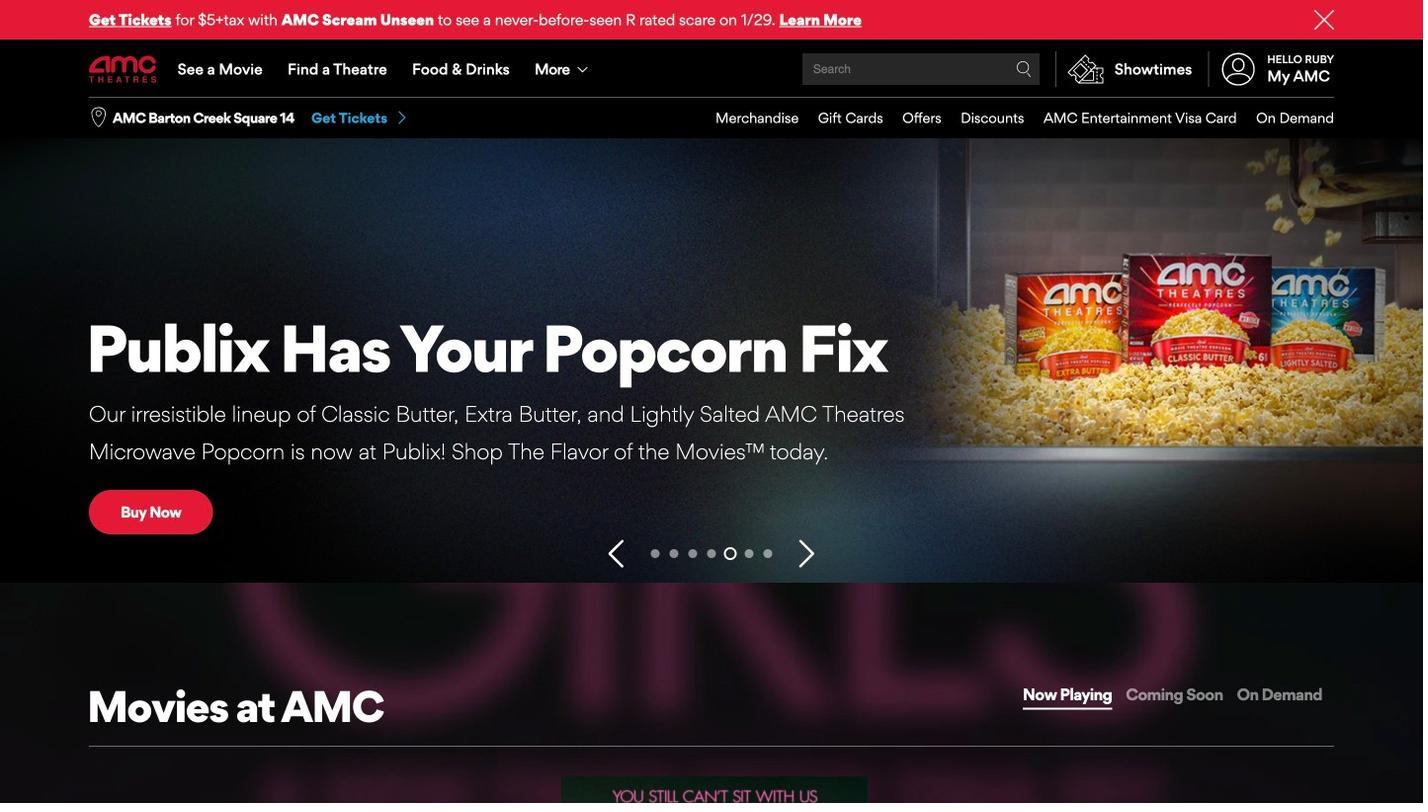 Task type: describe. For each thing, give the bounding box(es) containing it.
submit search icon image
[[1016, 61, 1032, 77]]

4 menu item from the left
[[942, 98, 1025, 138]]

0 vertical spatial menu
[[89, 42, 1335, 97]]

user profile image
[[1211, 53, 1267, 86]]

1 menu item from the left
[[697, 98, 799, 138]]

5 menu item from the left
[[1025, 98, 1238, 138]]

3 menu item from the left
[[884, 98, 942, 138]]

1 vertical spatial menu
[[697, 98, 1335, 138]]

2 menu item from the left
[[799, 98, 884, 138]]

6 menu item from the left
[[1238, 98, 1335, 138]]



Task type: locate. For each thing, give the bounding box(es) containing it.
showtimes image
[[1057, 51, 1115, 87]]

amc logo image
[[89, 56, 158, 83], [89, 56, 158, 83]]

search the AMC website text field
[[811, 62, 1016, 77]]

menu
[[89, 42, 1335, 97], [697, 98, 1335, 138]]

go to my account page element
[[1209, 42, 1335, 97]]

grocery popcorn publix image
[[0, 138, 1424, 583]]

movie poster for mean girls image
[[562, 777, 868, 804]]

menu item
[[697, 98, 799, 138], [799, 98, 884, 138], [884, 98, 942, 138], [942, 98, 1025, 138], [1025, 98, 1238, 138], [1238, 98, 1335, 138]]



Task type: vqa. For each thing, say whether or not it's contained in the screenshot.
'Row 4, Seat 4 - Companion Seat, Traditional Seat' 'checkbox'
no



